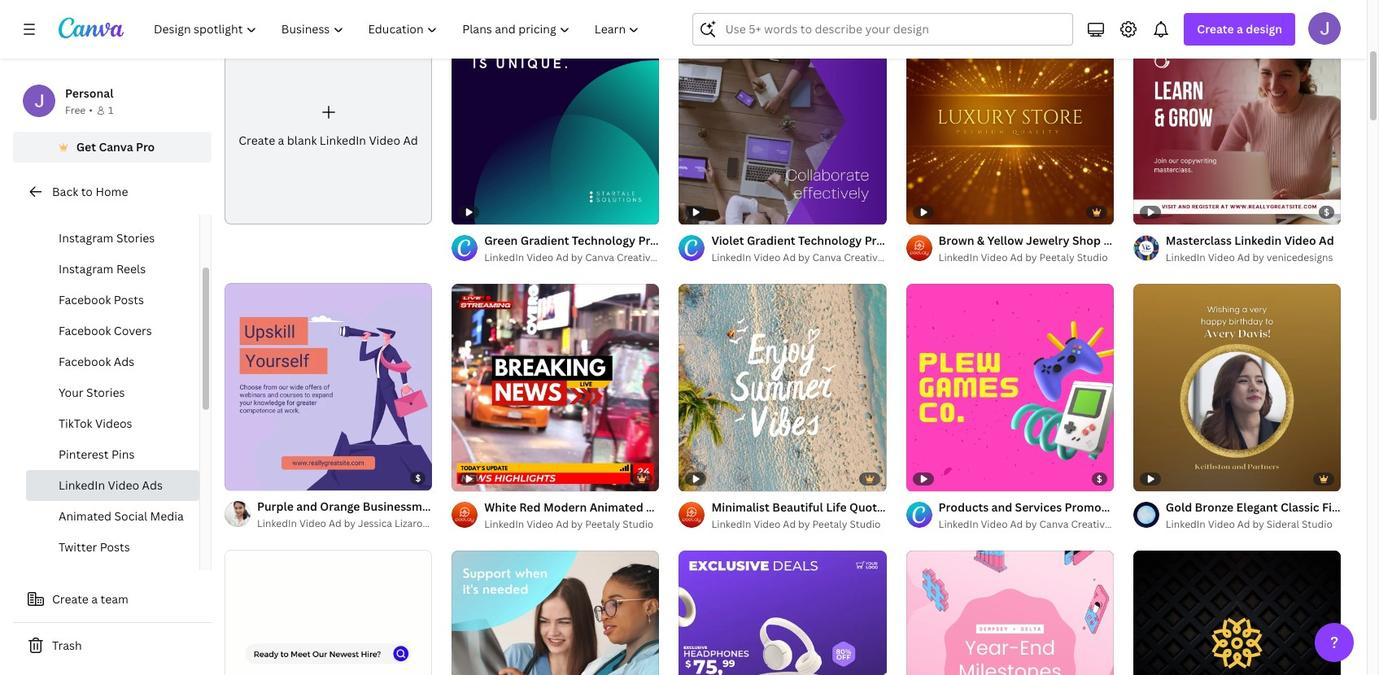 Task type: vqa. For each thing, say whether or not it's contained in the screenshot.
middle CREATIVE
yes



Task type: describe. For each thing, give the bounding box(es) containing it.
trash link
[[13, 630, 212, 662]]

get
[[76, 139, 96, 155]]

a for team
[[91, 592, 98, 607]]

pinterest
[[59, 447, 109, 462]]

instagram posts link
[[26, 192, 199, 223]]

get canva pro
[[76, 139, 155, 155]]

free •
[[65, 103, 93, 117]]

linkedin video ad by jessica lizarondo link
[[257, 516, 441, 533]]

jacob simon image
[[1309, 12, 1341, 45]]

linkedin video ad by jessica lizarondo
[[257, 517, 441, 531]]

tiktok
[[59, 416, 92, 431]]

trash
[[52, 638, 82, 654]]

facebook covers link
[[26, 316, 199, 347]]

covers
[[114, 323, 152, 339]]

back to home link
[[13, 176, 212, 208]]

instagram posts
[[59, 199, 146, 215]]

venicedesigns
[[1267, 251, 1333, 265]]

canva inside 'get canva pro' "button"
[[99, 139, 133, 155]]

top level navigation element
[[143, 13, 654, 46]]

create for create a blank linkedin video ad
[[239, 132, 275, 148]]

Search search field
[[726, 14, 1063, 45]]

media
[[150, 509, 184, 524]]

facebook covers
[[59, 323, 152, 339]]

linkedin video ad by canva creative studio for linkedin video ad by peetaly studio link to the left
[[484, 251, 690, 265]]

stories for instagram stories
[[116, 230, 155, 246]]

beautiful
[[773, 500, 823, 516]]

jessica
[[358, 517, 392, 531]]

studio inside minimalist beautiful life quotes linkedin video ad linkedin video ad by peetaly studio
[[850, 518, 881, 532]]

facebook posts
[[59, 292, 144, 308]]

create for create a team
[[52, 592, 89, 607]]

purple and orange businessman on top of mountain courses and trainings for professionals image
[[225, 283, 432, 491]]

facebook for facebook posts
[[59, 292, 111, 308]]

to
[[81, 184, 93, 199]]

$ for linkedin video ad by venicedesigns
[[1324, 206, 1330, 218]]

create a blank linkedin video ad
[[239, 132, 418, 148]]

a for blank
[[278, 132, 284, 148]]

reels
[[116, 261, 146, 277]]

blank
[[287, 132, 317, 148]]

instagram reels link
[[26, 254, 199, 285]]

by inside minimalist beautiful life quotes linkedin video ad linkedin video ad by peetaly studio
[[798, 518, 810, 532]]

social
[[114, 509, 147, 524]]

masterclass
[[1166, 233, 1232, 248]]

instagram for instagram posts
[[59, 199, 114, 215]]

linkedin video ad by peetaly studio for rightmost linkedin video ad by peetaly studio link
[[939, 251, 1108, 265]]

back
[[52, 184, 78, 199]]

a for design
[[1237, 21, 1244, 37]]

twitter posts
[[59, 540, 130, 555]]

tiktok videos
[[59, 416, 132, 431]]

0 horizontal spatial ads
[[114, 354, 134, 369]]

create for create a design
[[1197, 21, 1234, 37]]

1
[[108, 103, 113, 117]]

masterclass linkedin video ad link
[[1166, 232, 1335, 250]]

ad inside create a blank linkedin video ad element
[[403, 132, 418, 148]]

facebook ads
[[59, 354, 134, 369]]

minimalist
[[712, 500, 770, 516]]

creative for linkedin video ad by peetaly studio link to the left
[[617, 251, 656, 265]]

linkedin video ad by venicedesigns link
[[1166, 250, 1335, 266]]

$ for linkedin video ad by canva creative studio
[[1097, 473, 1103, 485]]

instagram for instagram reels
[[59, 261, 114, 277]]

posts for facebook posts
[[114, 292, 144, 308]]

facebook posts link
[[26, 285, 199, 316]]

create a team
[[52, 592, 129, 607]]

minimalist beautiful life quotes linkedin video ad linkedin video ad by peetaly studio
[[712, 500, 993, 532]]

1 horizontal spatial ads
[[142, 478, 163, 493]]

create a design button
[[1184, 13, 1296, 46]]

your stories
[[59, 385, 125, 400]]

create a blank linkedin video ad link
[[225, 17, 432, 225]]

quotes
[[850, 500, 890, 516]]

create a design
[[1197, 21, 1283, 37]]

design
[[1246, 21, 1283, 37]]

1 horizontal spatial linkedin video ad by peetaly studio link
[[712, 517, 887, 533]]



Task type: locate. For each thing, give the bounding box(es) containing it.
posts for twitter posts
[[100, 540, 130, 555]]

2 vertical spatial facebook
[[59, 354, 111, 369]]

posts down reels
[[114, 292, 144, 308]]

linkedin video ad by sideral studio link
[[1166, 517, 1341, 533]]

linkedin video ad by canva creative studio link for linkedin video ad by peetaly studio link to the left
[[484, 250, 690, 266]]

0 horizontal spatial creative
[[617, 251, 656, 265]]

1 vertical spatial stories
[[86, 385, 125, 400]]

instagram for instagram stories
[[59, 230, 114, 246]]

studio
[[659, 251, 690, 265], [886, 251, 917, 265], [1077, 251, 1108, 265], [623, 518, 654, 532], [850, 518, 881, 532], [1113, 518, 1144, 532], [1302, 518, 1333, 532]]

canva
[[99, 139, 133, 155], [585, 251, 615, 265], [813, 251, 842, 265], [1040, 518, 1069, 532]]

$
[[1324, 206, 1330, 218], [415, 472, 421, 485], [1097, 473, 1103, 485]]

twitter
[[59, 540, 97, 555]]

get canva pro button
[[13, 132, 212, 163]]

$ for linkedin video ad by jessica lizarondo
[[415, 472, 421, 485]]

posts up instagram stories link
[[116, 199, 146, 215]]

1 horizontal spatial creative
[[844, 251, 884, 265]]

0 vertical spatial create
[[1197, 21, 1234, 37]]

facebook down the 'instagram reels'
[[59, 292, 111, 308]]

2 vertical spatial instagram
[[59, 261, 114, 277]]

facebook for facebook covers
[[59, 323, 111, 339]]

1 horizontal spatial linkedin video ad by peetaly studio
[[939, 251, 1108, 265]]

0 vertical spatial a
[[1237, 21, 1244, 37]]

1 vertical spatial a
[[278, 132, 284, 148]]

stories for your stories
[[86, 385, 125, 400]]

0 horizontal spatial linkedin video ad by peetaly studio link
[[484, 517, 660, 533]]

a inside button
[[91, 592, 98, 607]]

stories up reels
[[116, 230, 155, 246]]

linkedin video ad by canva creative studio link
[[484, 250, 690, 266], [712, 250, 917, 266], [939, 517, 1144, 533]]

linkedin video ad by canva creative studio
[[484, 251, 690, 265], [712, 251, 917, 265], [939, 518, 1144, 532]]

creative
[[617, 251, 656, 265], [844, 251, 884, 265], [1071, 518, 1111, 532]]

pinterest pins
[[59, 447, 135, 462]]

2 vertical spatial a
[[91, 592, 98, 607]]

create inside dropdown button
[[1197, 21, 1234, 37]]

your stories link
[[26, 378, 199, 409]]

elegant modern tech product promo linkedin video ad image
[[679, 551, 887, 676]]

0 horizontal spatial $
[[415, 472, 421, 485]]

tiktok videos link
[[26, 409, 199, 439]]

instagram
[[59, 199, 114, 215], [59, 230, 114, 246], [59, 261, 114, 277]]

1 horizontal spatial $
[[1097, 473, 1103, 485]]

ads down covers on the left of page
[[114, 354, 134, 369]]

3 facebook from the top
[[59, 354, 111, 369]]

home
[[96, 184, 128, 199]]

facebook
[[59, 292, 111, 308], [59, 323, 111, 339], [59, 354, 111, 369]]

linkedin video ad by peetaly studio for linkedin video ad by peetaly studio link to the left
[[484, 518, 654, 532]]

lizarondo
[[395, 517, 441, 531]]

1 vertical spatial ads
[[142, 478, 163, 493]]

pinterest pins link
[[26, 439, 199, 470]]

0 vertical spatial instagram
[[59, 199, 114, 215]]

personal
[[65, 85, 113, 101]]

your
[[59, 385, 84, 400]]

posts
[[116, 199, 146, 215], [114, 292, 144, 308], [100, 540, 130, 555]]

0 horizontal spatial linkedin video ad by peetaly studio
[[484, 518, 654, 532]]

linkedin video ads
[[59, 478, 163, 493]]

•
[[89, 103, 93, 117]]

linkedin video ad by peetaly studio
[[939, 251, 1108, 265], [484, 518, 654, 532]]

2 vertical spatial create
[[52, 592, 89, 607]]

instagram stories
[[59, 230, 155, 246]]

life
[[826, 500, 847, 516]]

back to home
[[52, 184, 128, 199]]

twitter posts link
[[26, 532, 199, 563]]

2 horizontal spatial $
[[1324, 206, 1330, 218]]

1 horizontal spatial create
[[239, 132, 275, 148]]

posts for instagram posts
[[116, 199, 146, 215]]

sideral
[[1267, 518, 1300, 532]]

0 horizontal spatial create
[[52, 592, 89, 607]]

linkedin
[[1235, 233, 1282, 248]]

stories
[[116, 230, 155, 246], [86, 385, 125, 400]]

facebook for facebook ads
[[59, 354, 111, 369]]

create left team
[[52, 592, 89, 607]]

a left design
[[1237, 21, 1244, 37]]

linkedin inside masterclass linkedin video ad linkedin video ad by venicedesigns
[[1166, 251, 1206, 265]]

2 vertical spatial posts
[[100, 540, 130, 555]]

a
[[1237, 21, 1244, 37], [278, 132, 284, 148], [91, 592, 98, 607]]

facebook ads link
[[26, 347, 199, 378]]

0 vertical spatial ads
[[114, 354, 134, 369]]

2 horizontal spatial a
[[1237, 21, 1244, 37]]

instagram stories link
[[26, 223, 199, 254]]

instagram inside instagram reels link
[[59, 261, 114, 277]]

videos
[[95, 416, 132, 431]]

3 instagram from the top
[[59, 261, 114, 277]]

team
[[101, 592, 129, 607]]

facebook up facebook ads
[[59, 323, 111, 339]]

0 vertical spatial linkedin video ad by peetaly studio
[[939, 251, 1108, 265]]

peetaly
[[1040, 251, 1075, 265], [585, 518, 620, 532], [813, 518, 848, 532]]

create left design
[[1197, 21, 1234, 37]]

ad
[[403, 132, 418, 148], [1319, 233, 1335, 248], [556, 251, 569, 265], [783, 251, 796, 265], [1010, 251, 1023, 265], [1238, 251, 1251, 265], [977, 500, 993, 516], [329, 517, 342, 531], [556, 518, 569, 532], [783, 518, 796, 532], [1010, 518, 1023, 532], [1238, 518, 1251, 532]]

a left team
[[91, 592, 98, 607]]

2 horizontal spatial create
[[1197, 21, 1234, 37]]

1 instagram from the top
[[59, 199, 114, 215]]

minimalist beautiful life quotes linkedin video ad link
[[712, 499, 993, 517]]

1 horizontal spatial a
[[278, 132, 284, 148]]

free
[[65, 103, 86, 117]]

2 instagram from the top
[[59, 230, 114, 246]]

instagram inside instagram posts link
[[59, 199, 114, 215]]

0 horizontal spatial linkedin video ad by canva creative studio link
[[484, 250, 690, 266]]

create inside button
[[52, 592, 89, 607]]

create left the 'blank'
[[239, 132, 275, 148]]

1 vertical spatial instagram
[[59, 230, 114, 246]]

a inside dropdown button
[[1237, 21, 1244, 37]]

1 vertical spatial create
[[239, 132, 275, 148]]

2 horizontal spatial linkedin video ad by canva creative studio
[[939, 518, 1144, 532]]

posts down "animated social media" link
[[100, 540, 130, 555]]

masterclass linkedin video ad linkedin video ad by venicedesigns
[[1166, 233, 1335, 265]]

pins
[[111, 447, 135, 462]]

2 horizontal spatial peetaly
[[1040, 251, 1075, 265]]

peetaly inside minimalist beautiful life quotes linkedin video ad linkedin video ad by peetaly studio
[[813, 518, 848, 532]]

0 horizontal spatial peetaly
[[585, 518, 620, 532]]

ads up media
[[142, 478, 163, 493]]

0 horizontal spatial linkedin video ad by canva creative studio
[[484, 251, 690, 265]]

linkedin
[[320, 132, 366, 148], [484, 251, 524, 265], [712, 251, 752, 265], [939, 251, 979, 265], [1166, 251, 1206, 265], [59, 478, 105, 493], [892, 500, 940, 516], [257, 517, 297, 531], [484, 518, 524, 532], [712, 518, 752, 532], [939, 518, 979, 532], [1166, 518, 1206, 532]]

0 vertical spatial facebook
[[59, 292, 111, 308]]

1 horizontal spatial linkedin video ad by canva creative studio
[[712, 251, 917, 265]]

0 vertical spatial posts
[[116, 199, 146, 215]]

linkedin video ad by canva creative studio for the middle linkedin video ad by peetaly studio link
[[712, 251, 917, 265]]

facebook up the "your stories"
[[59, 354, 111, 369]]

ads
[[114, 354, 134, 369], [142, 478, 163, 493]]

instagram reels
[[59, 261, 146, 277]]

creative for the middle linkedin video ad by peetaly studio link
[[844, 251, 884, 265]]

instagram inside instagram stories link
[[59, 230, 114, 246]]

linkedin video ad by canva creative studio link for the middle linkedin video ad by peetaly studio link
[[712, 250, 917, 266]]

1 vertical spatial posts
[[114, 292, 144, 308]]

pro
[[136, 139, 155, 155]]

1 horizontal spatial peetaly
[[813, 518, 848, 532]]

linkedin video ad by peetaly studio link
[[939, 250, 1114, 266], [484, 517, 660, 533], [712, 517, 887, 533]]

create a blank linkedin video ad element
[[225, 17, 432, 225]]

2 horizontal spatial linkedin video ad by peetaly studio link
[[939, 250, 1114, 266]]

0 vertical spatial stories
[[116, 230, 155, 246]]

animated social media link
[[26, 501, 199, 532]]

by
[[571, 251, 583, 265], [798, 251, 810, 265], [1026, 251, 1037, 265], [1253, 251, 1265, 265], [344, 517, 356, 531], [571, 518, 583, 532], [798, 518, 810, 532], [1026, 518, 1037, 532], [1253, 518, 1265, 532]]

linkedin video ad by sideral studio
[[1166, 518, 1333, 532]]

2 horizontal spatial linkedin video ad by canva creative studio link
[[939, 517, 1144, 533]]

a left the 'blank'
[[278, 132, 284, 148]]

ad inside linkedin video ad by sideral studio link
[[1238, 518, 1251, 532]]

video
[[369, 132, 400, 148], [1285, 233, 1317, 248], [527, 251, 554, 265], [754, 251, 781, 265], [981, 251, 1008, 265], [1208, 251, 1235, 265], [108, 478, 139, 493], [943, 500, 975, 516], [299, 517, 326, 531], [527, 518, 554, 532], [754, 518, 781, 532], [981, 518, 1008, 532], [1208, 518, 1235, 532]]

animated
[[59, 509, 112, 524]]

1 vertical spatial facebook
[[59, 323, 111, 339]]

1 facebook from the top
[[59, 292, 111, 308]]

by inside masterclass linkedin video ad linkedin video ad by venicedesigns
[[1253, 251, 1265, 265]]

2 horizontal spatial creative
[[1071, 518, 1111, 532]]

1 horizontal spatial linkedin video ad by canva creative studio link
[[712, 250, 917, 266]]

1 vertical spatial linkedin video ad by peetaly studio
[[484, 518, 654, 532]]

create a team button
[[13, 584, 212, 616]]

stories down facebook ads link
[[86, 385, 125, 400]]

0 horizontal spatial a
[[91, 592, 98, 607]]

animated social media
[[59, 509, 184, 524]]

None search field
[[693, 13, 1074, 46]]

create
[[1197, 21, 1234, 37], [239, 132, 275, 148], [52, 592, 89, 607]]

ad inside linkedin video ad by jessica lizarondo link
[[329, 517, 342, 531]]

2 facebook from the top
[[59, 323, 111, 339]]



